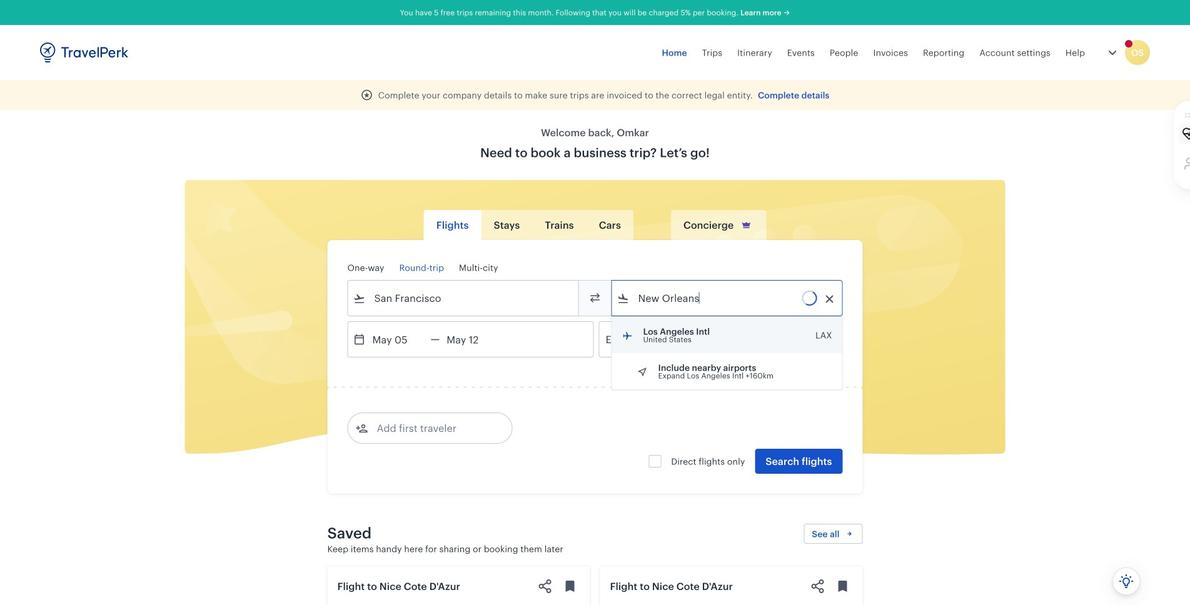 Task type: locate. For each thing, give the bounding box(es) containing it.
From search field
[[366, 288, 562, 308]]

Return text field
[[440, 322, 505, 357]]

Add first traveler search field
[[368, 418, 498, 438]]



Task type: describe. For each thing, give the bounding box(es) containing it.
Depart text field
[[366, 322, 431, 357]]

To search field
[[630, 288, 826, 308]]



Task type: vqa. For each thing, say whether or not it's contained in the screenshot.
return "text box"
yes



